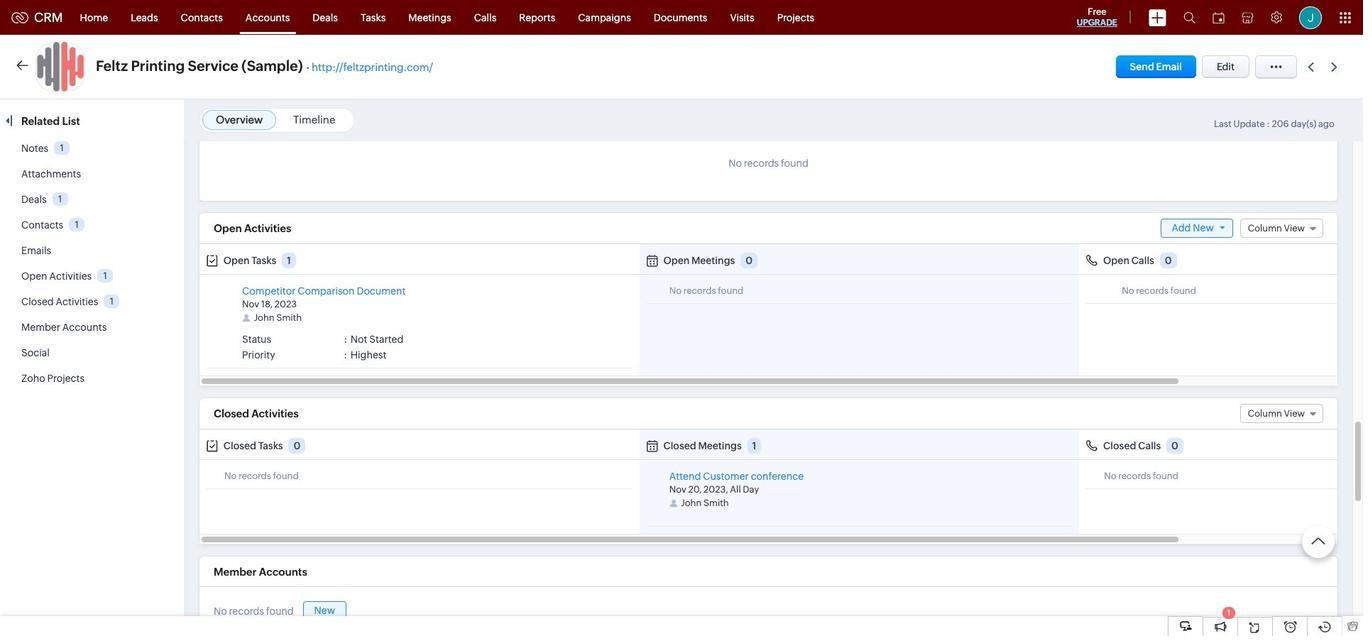 Task type: vqa. For each thing, say whether or not it's contained in the screenshot.
text field
no



Task type: locate. For each thing, give the bounding box(es) containing it.
create menu element
[[1140, 0, 1175, 34]]

calendar image
[[1213, 12, 1225, 23]]

logo image
[[11, 12, 28, 23]]

next record image
[[1331, 62, 1341, 71]]

profile image
[[1299, 6, 1322, 29]]

None field
[[1240, 219, 1323, 238], [1240, 404, 1323, 423], [1240, 219, 1323, 238], [1240, 404, 1323, 423]]



Task type: describe. For each thing, give the bounding box(es) containing it.
search element
[[1175, 0, 1204, 35]]

search image
[[1184, 11, 1196, 23]]

create menu image
[[1149, 9, 1167, 26]]

previous record image
[[1308, 62, 1314, 71]]

profile element
[[1291, 0, 1331, 34]]



